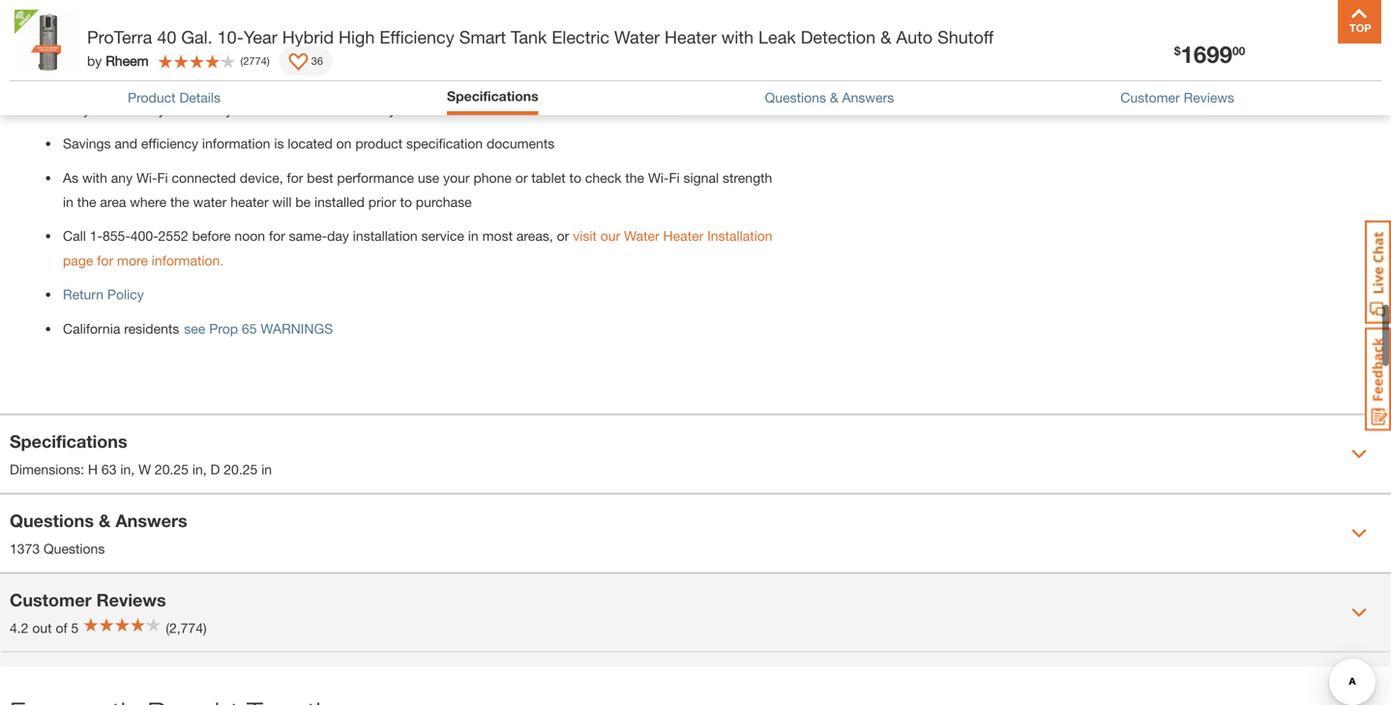 Task type: describe. For each thing, give the bounding box(es) containing it.
specifications for specifications
[[447, 88, 539, 104]]

0 horizontal spatial customer reviews
[[10, 590, 166, 610]]

detection
[[801, 27, 876, 47]]

& for questions & answers
[[830, 89, 838, 105]]

36 button
[[279, 46, 333, 75]]

use
[[418, 170, 439, 186]]

efficiency
[[141, 136, 198, 152]]

40
[[157, 27, 176, 47]]

strength
[[723, 170, 772, 186]]

valve
[[192, 67, 223, 83]]

be
[[295, 194, 311, 210]]

most
[[482, 228, 513, 244]]

product
[[355, 136, 403, 152]]

400-
[[130, 228, 158, 244]]

your up (
[[233, 33, 260, 49]]

0 vertical spatial heater
[[665, 27, 717, 47]]

2 horizontal spatial the
[[625, 170, 644, 186]]

check
[[585, 170, 622, 186]]

in left most
[[468, 228, 479, 244]]

heater
[[230, 194, 269, 210]]

product image image
[[15, 10, 77, 73]]

questions for questions & answers
[[765, 89, 826, 105]]

tank
[[511, 27, 547, 47]]

savings
[[63, 136, 111, 152]]

labor
[[309, 102, 340, 117]]

installation
[[707, 228, 773, 244]]

caret image
[[1352, 446, 1367, 462]]

5
[[71, 620, 79, 636]]

in inside as with any wi-fi connected device, for best performance use your phone or tablet to check the wi-fi signal strength in the area where the water heater will be installed prior to purchase
[[63, 194, 73, 210]]

answers for questions & answers
[[842, 89, 894, 105]]

answers for questions & answers 1373 questions
[[115, 510, 187, 531]]

1 vertical spatial and
[[115, 136, 137, 152]]

information
[[202, 136, 270, 152]]

that
[[505, 67, 529, 83]]

into
[[207, 33, 229, 49]]

1 horizontal spatial customer
[[1121, 89, 1180, 105]]

elements
[[446, 67, 501, 83]]

tablet
[[532, 170, 566, 186]]

0 vertical spatial and
[[331, 67, 354, 83]]

shutoff
[[938, 27, 994, 47]]

more
[[117, 252, 148, 268]]

heater inside visit our water heater installation page for more information.
[[663, 228, 704, 244]]

service
[[421, 228, 464, 244]]

1 year from the left
[[83, 102, 109, 117]]

for inside visit our water heater installation page for more information.
[[97, 252, 113, 268]]

purchase
[[416, 194, 472, 210]]

water
[[193, 194, 227, 210]]

2 year from the left
[[226, 102, 252, 117]]

easy
[[247, 67, 275, 83]]

2774
[[243, 54, 267, 67]]

device,
[[240, 170, 283, 186]]

attic,
[[264, 33, 293, 49]]

areas,
[[517, 228, 553, 244]]

with inside as with any wi-fi connected device, for best performance use your phone or tablet to check the wi-fi signal strength in the area where the water heater will be installed prior to purchase
[[82, 170, 107, 186]]

specifications for specifications dimensions: h 63 in , w 20.25 in , d 20.25 in
[[10, 431, 127, 452]]

0 horizontal spatial customer
[[10, 590, 92, 610]]

electric
[[552, 27, 610, 47]]

1 vertical spatial 10-
[[63, 102, 83, 117]]

drain
[[158, 67, 188, 83]]

caret image
[[1352, 526, 1367, 541]]

buildup
[[581, 67, 627, 83]]

2 vertical spatial or
[[557, 228, 569, 244]]

steel
[[414, 67, 443, 83]]

63
[[102, 461, 117, 477]]

in-
[[255, 102, 271, 117]]

$
[[1174, 44, 1181, 58]]

w
[[138, 461, 151, 477]]

year
[[244, 27, 277, 47]]

1-
[[90, 228, 103, 244]]

high
[[339, 27, 375, 47]]

(
[[240, 54, 243, 67]]

warnings
[[261, 321, 333, 337]]

room
[[347, 33, 378, 49]]

installed
[[314, 194, 365, 210]]

specification
[[406, 136, 483, 152]]

prevent
[[532, 67, 578, 83]]

see prop 65 warnings button
[[184, 311, 333, 347]]

your up steel
[[437, 33, 464, 49]]

$ 1699 00
[[1174, 40, 1245, 68]]

by rheem
[[87, 53, 149, 69]]

)
[[267, 54, 270, 67]]

questions for questions & answers 1373 questions
[[10, 510, 94, 531]]

& for questions & answers 1373 questions
[[99, 510, 111, 531]]

1 20.25 from the left
[[155, 461, 189, 477]]

stainless
[[358, 67, 410, 83]]

prior
[[368, 194, 396, 210]]

premium
[[63, 67, 117, 83]]

855-
[[103, 228, 130, 244]]

0 vertical spatial to
[[569, 170, 581, 186]]

dimensions:
[[10, 461, 84, 477]]

specifications dimensions: h 63 in , w 20.25 in , d 20.25 in
[[10, 431, 272, 477]]

2552
[[158, 228, 188, 244]]

(2,774)
[[166, 620, 207, 636]]

1 warranty from the left
[[113, 102, 165, 117]]

1 horizontal spatial the
[[170, 194, 189, 210]]

brass
[[121, 67, 154, 83]]

0 vertical spatial water
[[614, 27, 660, 47]]



Task type: locate. For each thing, give the bounding box(es) containing it.
reviews down $ 1699 00
[[1184, 89, 1234, 105]]

information.
[[152, 252, 224, 268]]

rheem
[[106, 53, 149, 69]]

policy
[[107, 286, 144, 302]]

1 vertical spatial to
[[400, 194, 412, 210]]

in down as
[[63, 194, 73, 210]]

or
[[382, 33, 395, 49], [515, 170, 528, 186], [557, 228, 569, 244]]

2 vertical spatial questions
[[44, 541, 105, 557]]

home
[[468, 33, 502, 49], [271, 102, 305, 117]]

0 vertical spatial customer
[[1121, 89, 1180, 105]]

0 vertical spatial questions
[[765, 89, 826, 105]]

gal.
[[181, 27, 213, 47]]

out up steel
[[398, 33, 418, 49]]

hybrid
[[282, 27, 334, 47]]

1 horizontal spatial customer reviews
[[1121, 89, 1234, 105]]

visit our water heater installation page for more information.
[[63, 228, 773, 268]]

1 vertical spatial water
[[624, 228, 660, 244]]

1 vertical spatial of
[[56, 620, 67, 636]]

for down (
[[227, 67, 243, 83]]

0 horizontal spatial year
[[83, 102, 109, 117]]

( 2774 )
[[240, 54, 270, 67]]

home up elements
[[468, 33, 502, 49]]

questions right 1373
[[44, 541, 105, 557]]

or left visit
[[557, 228, 569, 244]]

phone
[[474, 170, 512, 186]]

in left d
[[192, 461, 203, 477]]

specifications up dimensions:
[[10, 431, 127, 452]]

1 horizontal spatial warranty
[[343, 102, 396, 117]]

, left d
[[203, 461, 207, 477]]

1 vertical spatial customer
[[10, 590, 92, 610]]

in
[[63, 194, 73, 210], [468, 228, 479, 244], [120, 461, 131, 477], [192, 461, 203, 477], [261, 461, 272, 477]]

california
[[63, 321, 120, 336]]

reviews
[[1184, 89, 1234, 105], [96, 590, 166, 610]]

specifications down elements
[[447, 88, 539, 104]]

0 vertical spatial answers
[[842, 89, 894, 105]]

1373
[[10, 541, 40, 557]]

1 horizontal spatial to
[[569, 170, 581, 186]]

20.25 right w
[[155, 461, 189, 477]]

1 vertical spatial specifications
[[10, 431, 127, 452]]

connected
[[172, 170, 236, 186]]

out right 4.2
[[32, 620, 52, 636]]

page
[[63, 252, 93, 268]]

year down premium
[[83, 102, 109, 117]]

0 horizontal spatial &
[[99, 510, 111, 531]]

0 vertical spatial reviews
[[1184, 89, 1234, 105]]

1 horizontal spatial wi-
[[648, 170, 669, 186]]

answers down w
[[115, 510, 187, 531]]

visit our water heater installation page for more information. link
[[63, 228, 773, 268]]

0 horizontal spatial 20.25
[[155, 461, 189, 477]]

00
[[1233, 44, 1245, 58]]

1 vertical spatial out
[[32, 620, 52, 636]]

2 vertical spatial &
[[99, 510, 111, 531]]

draining
[[279, 67, 327, 83]]

& inside questions & answers 1373 questions
[[99, 510, 111, 531]]

another
[[297, 33, 343, 49]]

1 wi- from the left
[[136, 170, 157, 186]]

to right prior on the top left of the page
[[400, 194, 412, 210]]

1 horizontal spatial &
[[830, 89, 838, 105]]

top button
[[1338, 0, 1382, 44]]

exhaust
[[137, 33, 185, 49]]

1 vertical spatial customer reviews
[[10, 590, 166, 610]]

or right room
[[382, 33, 395, 49]]

1 fi from the left
[[157, 170, 168, 186]]

heater left installation
[[663, 228, 704, 244]]

specifications
[[447, 88, 539, 104], [10, 431, 127, 452]]

or left tablet on the top left of page
[[515, 170, 528, 186]]

documents
[[487, 136, 555, 152]]

display image
[[289, 53, 308, 73]]

1 horizontal spatial 10-
[[217, 27, 244, 47]]

prop
[[209, 321, 238, 337]]

4.2 out of 5
[[10, 620, 79, 636]]

0 horizontal spatial with
[[82, 170, 107, 186]]

area
[[100, 194, 126, 210]]

1 horizontal spatial and
[[331, 67, 354, 83]]

1 horizontal spatial answers
[[842, 89, 894, 105]]

0 vertical spatial home
[[468, 33, 502, 49]]

and
[[331, 67, 354, 83], [115, 136, 137, 152]]

0 horizontal spatial ,
[[131, 461, 135, 477]]

1 horizontal spatial year
[[226, 102, 252, 117]]

0 horizontal spatial out
[[32, 620, 52, 636]]

2 horizontal spatial with
[[721, 27, 754, 47]]

same-
[[289, 228, 327, 244]]

0 horizontal spatial or
[[382, 33, 395, 49]]

the right check
[[625, 170, 644, 186]]

0 horizontal spatial specifications
[[10, 431, 127, 452]]

1 vertical spatial questions
[[10, 510, 94, 531]]

0 vertical spatial 10-
[[217, 27, 244, 47]]

questions down leak
[[765, 89, 826, 105]]

on
[[336, 136, 352, 152]]

with left leak
[[721, 27, 754, 47]]

product details button
[[128, 87, 221, 108], [128, 87, 221, 108]]

for down 1-
[[97, 252, 113, 268]]

day
[[327, 228, 349, 244]]

customer
[[1121, 89, 1180, 105], [10, 590, 92, 610]]

warranty down "brass"
[[113, 102, 165, 117]]

2 vertical spatial with
[[82, 170, 107, 186]]

1 horizontal spatial home
[[468, 33, 502, 49]]

1 horizontal spatial fi
[[669, 170, 680, 186]]

1 , from the left
[[131, 461, 135, 477]]

1699
[[1181, 40, 1233, 68]]

with left the one-
[[169, 102, 194, 117]]

20.25
[[155, 461, 189, 477], [224, 461, 258, 477]]

0 horizontal spatial wi-
[[136, 170, 157, 186]]

2 horizontal spatial or
[[557, 228, 569, 244]]

efficiency
[[380, 27, 454, 47]]

product
[[128, 89, 176, 105]]

details
[[179, 89, 221, 105]]

65
[[242, 321, 257, 337]]

& down 63 at the left bottom of the page
[[99, 510, 111, 531]]

1 vertical spatial with
[[169, 102, 194, 117]]

your up the purchase
[[443, 170, 470, 186]]

1 horizontal spatial of
[[422, 33, 433, 49]]

2 , from the left
[[203, 461, 207, 477]]

duct
[[63, 33, 91, 49]]

best
[[307, 170, 333, 186]]

savings and efficiency information is located on product specification documents
[[63, 136, 555, 152]]

customer up 4.2 out of 5
[[10, 590, 92, 610]]

0 horizontal spatial reviews
[[96, 590, 166, 610]]

1 horizontal spatial or
[[515, 170, 528, 186]]

10- up (
[[217, 27, 244, 47]]

of up steel
[[422, 33, 433, 49]]

in right 63 at the left bottom of the page
[[120, 461, 131, 477]]

20.25 right d
[[224, 461, 258, 477]]

1 horizontal spatial out
[[398, 33, 418, 49]]

noon
[[235, 228, 265, 244]]

answers inside questions & answers 1373 questions
[[115, 510, 187, 531]]

questions up 1373
[[10, 510, 94, 531]]

1 vertical spatial answers
[[115, 510, 187, 531]]

california residents see prop 65 warnings
[[63, 321, 333, 337]]

heater left leak
[[665, 27, 717, 47]]

colder
[[95, 33, 133, 49]]

return policy link
[[63, 286, 144, 302]]

1 horizontal spatial reviews
[[1184, 89, 1234, 105]]

0 horizontal spatial 10-
[[63, 102, 83, 117]]

2 20.25 from the left
[[224, 461, 258, 477]]

0 horizontal spatial and
[[115, 136, 137, 152]]

duct colder exhaust air into your attic, another room or out of your home
[[63, 33, 502, 49]]

air
[[188, 33, 203, 49]]

customer reviews button
[[1121, 87, 1234, 108], [1121, 87, 1234, 108]]

your
[[233, 33, 260, 49], [437, 33, 464, 49], [443, 170, 470, 186]]

water inside visit our water heater installation page for more information.
[[624, 228, 660, 244]]

the left area
[[77, 194, 96, 210]]

questions
[[765, 89, 826, 105], [10, 510, 94, 531], [44, 541, 105, 557]]

feedback link image
[[1365, 327, 1391, 431]]

0 vertical spatial with
[[721, 27, 754, 47]]

wi- left signal
[[648, 170, 669, 186]]

customer down $
[[1121, 89, 1180, 105]]

2 horizontal spatial &
[[880, 27, 891, 47]]

fi up where on the left top of page
[[157, 170, 168, 186]]

of left 5
[[56, 620, 67, 636]]

as
[[63, 170, 78, 186]]

your inside as with any wi-fi connected device, for best performance use your phone or tablet to check the wi-fi signal strength in the area where the water heater will be installed prior to purchase
[[443, 170, 470, 186]]

specifications inside "specifications dimensions: h 63 in , w 20.25 in , d 20.25 in"
[[10, 431, 127, 452]]

water up buildup
[[614, 27, 660, 47]]

0 vertical spatial out
[[398, 33, 418, 49]]

smart
[[459, 27, 506, 47]]

1 vertical spatial home
[[271, 102, 305, 117]]

1 vertical spatial or
[[515, 170, 528, 186]]

1 vertical spatial &
[[830, 89, 838, 105]]

0 horizontal spatial to
[[400, 194, 412, 210]]

10- up savings
[[63, 102, 83, 117]]

reviews up (2,774)
[[96, 590, 166, 610]]

the left the water
[[170, 194, 189, 210]]

0 horizontal spatial answers
[[115, 510, 187, 531]]

0 horizontal spatial home
[[271, 102, 305, 117]]

any
[[111, 170, 133, 186]]

0 vertical spatial &
[[880, 27, 891, 47]]

product details
[[128, 89, 221, 105]]

fi
[[157, 170, 168, 186], [669, 170, 680, 186]]

located
[[288, 136, 333, 152]]

0 horizontal spatial the
[[77, 194, 96, 210]]

0 vertical spatial or
[[382, 33, 395, 49]]

wi- up where on the left top of page
[[136, 170, 157, 186]]

performance
[[337, 170, 414, 186]]

1 horizontal spatial specifications
[[447, 88, 539, 104]]

10-year warranty with one-year in-home labor warranty
[[63, 102, 396, 117]]

0 horizontal spatial of
[[56, 620, 67, 636]]

installation
[[353, 228, 418, 244]]

and up the labor
[[331, 67, 354, 83]]

home up is
[[271, 102, 305, 117]]

of
[[422, 33, 433, 49], [56, 620, 67, 636]]

1 vertical spatial reviews
[[96, 590, 166, 610]]

answers down detection
[[842, 89, 894, 105]]

customer reviews up 5
[[10, 590, 166, 610]]

year left the in-
[[226, 102, 252, 117]]

or inside as with any wi-fi connected device, for best performance use your phone or tablet to check the wi-fi signal strength in the area where the water heater will be installed prior to purchase
[[515, 170, 528, 186]]

1 horizontal spatial with
[[169, 102, 194, 117]]

1 vertical spatial heater
[[663, 228, 704, 244]]

auto
[[896, 27, 933, 47]]

2 fi from the left
[[669, 170, 680, 186]]

for right 'noon'
[[269, 228, 285, 244]]

and up any
[[115, 136, 137, 152]]

where
[[130, 194, 166, 210]]

2 wi- from the left
[[648, 170, 669, 186]]

will
[[272, 194, 292, 210]]

0 vertical spatial of
[[422, 33, 433, 49]]

our
[[601, 228, 620, 244]]

2 warranty from the left
[[343, 102, 396, 117]]

customer reviews down $
[[1121, 89, 1234, 105]]

0 horizontal spatial warranty
[[113, 102, 165, 117]]

with right as
[[82, 170, 107, 186]]

as with any wi-fi connected device, for best performance use your phone or tablet to check the wi-fi signal strength in the area where the water heater will be installed prior to purchase
[[63, 170, 772, 210]]

1 horizontal spatial 20.25
[[224, 461, 258, 477]]

warranty up product
[[343, 102, 396, 117]]

d
[[210, 461, 220, 477]]

customer reviews
[[1121, 89, 1234, 105], [10, 590, 166, 610]]

in right d
[[261, 461, 272, 477]]

h
[[88, 461, 98, 477]]

& down detection
[[830, 89, 838, 105]]

return policy
[[63, 286, 144, 302]]

to right tablet on the top left of page
[[569, 170, 581, 186]]

fi left signal
[[669, 170, 680, 186]]

0 horizontal spatial fi
[[157, 170, 168, 186]]

water right our
[[624, 228, 660, 244]]

for left best
[[287, 170, 303, 186]]

1 horizontal spatial ,
[[203, 461, 207, 477]]

visit
[[573, 228, 597, 244]]

for inside as with any wi-fi connected device, for best performance use your phone or tablet to check the wi-fi signal strength in the area where the water heater will be installed prior to purchase
[[287, 170, 303, 186]]

0 vertical spatial specifications
[[447, 88, 539, 104]]

live chat image
[[1365, 221, 1391, 324]]

leak
[[759, 27, 796, 47]]

is
[[274, 136, 284, 152]]

0 vertical spatial customer reviews
[[1121, 89, 1234, 105]]

out
[[398, 33, 418, 49], [32, 620, 52, 636]]

by
[[87, 53, 102, 69]]

, left w
[[131, 461, 135, 477]]

& left auto
[[880, 27, 891, 47]]



Task type: vqa. For each thing, say whether or not it's contained in the screenshot.
"Augers"
no



